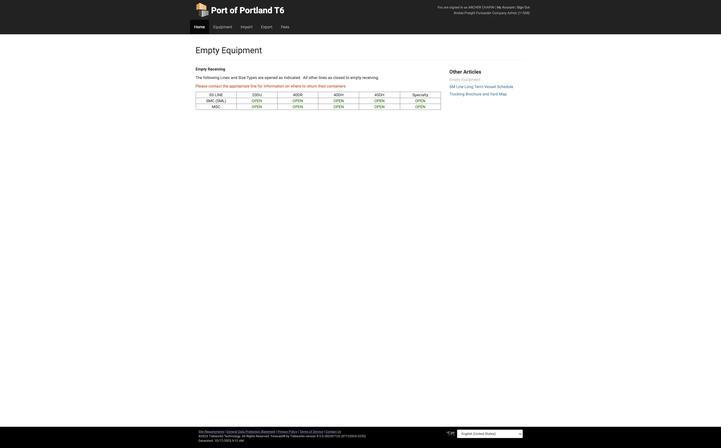 Task type: locate. For each thing, give the bounding box(es) containing it.
return
[[307, 84, 317, 88]]

fees button
[[277, 20, 294, 34]]

equipment inside other articles empty equipment sm line long term vessel schedule trucking brochure and yard map
[[462, 77, 480, 82]]

equipment
[[213, 25, 232, 29], [222, 45, 262, 55], [462, 77, 480, 82]]

for
[[258, 84, 263, 88]]

policy
[[289, 430, 297, 434]]

tideworks
[[290, 435, 305, 438]]

all
[[303, 75, 308, 80], [242, 435, 246, 438]]

export button
[[257, 20, 277, 34]]

1 vertical spatial and
[[483, 92, 489, 96]]

equipment up long
[[462, 77, 480, 82]]

of right port
[[230, 5, 238, 15]]

forecast®
[[271, 435, 285, 438]]

signed
[[450, 5, 460, 9]]

1 vertical spatial to
[[302, 84, 306, 88]]

technology.
[[224, 435, 241, 438]]

empty for empty equipment
[[196, 45, 219, 55]]

0 vertical spatial empty
[[196, 45, 219, 55]]

terms of service link
[[300, 430, 323, 434]]

open
[[252, 99, 262, 103], [293, 99, 303, 103], [334, 99, 344, 103], [374, 99, 385, 103], [415, 99, 426, 103], [252, 105, 262, 109], [293, 105, 303, 109], [334, 105, 344, 109], [374, 105, 385, 109], [415, 105, 426, 109]]

empty up empty receiving
[[196, 45, 219, 55]]

2 horizontal spatial as
[[464, 5, 468, 9]]

contact
[[326, 430, 337, 434]]

1 vertical spatial all
[[242, 435, 246, 438]]

following
[[203, 75, 219, 80]]

1 horizontal spatial and
[[483, 92, 489, 96]]

my account link
[[497, 5, 515, 9]]

terms
[[300, 430, 308, 434]]

all left other
[[303, 75, 308, 80]]

please
[[196, 84, 207, 88]]

information
[[264, 84, 284, 88]]

1 horizontal spatial as
[[328, 75, 332, 80]]

other articles empty equipment sm line long term vessel schedule trucking brochure and yard map
[[449, 69, 513, 96]]

to left the empty
[[346, 75, 349, 80]]

as
[[464, 5, 468, 9], [279, 75, 283, 80], [328, 75, 332, 80]]

import
[[241, 25, 253, 29]]

0 vertical spatial are
[[444, 5, 449, 9]]

sm
[[449, 84, 455, 89]]

of
[[230, 5, 238, 15], [309, 430, 312, 434]]

msc
[[212, 105, 220, 109]]

0 horizontal spatial of
[[230, 5, 238, 15]]

line
[[251, 84, 257, 88]]

version
[[306, 435, 316, 438]]

the
[[196, 75, 202, 80]]

|
[[495, 5, 496, 9], [516, 5, 516, 9], [225, 430, 226, 434], [276, 430, 277, 434], [298, 430, 299, 434], [324, 430, 325, 434]]

1 vertical spatial equipment
[[222, 45, 262, 55]]

empty up 'the'
[[196, 67, 207, 71]]

contact us link
[[326, 430, 341, 434]]

0 horizontal spatial are
[[258, 75, 264, 80]]

as right in
[[464, 5, 468, 9]]

0 vertical spatial all
[[303, 75, 308, 80]]

1 horizontal spatial all
[[303, 75, 308, 80]]

1 horizontal spatial of
[[309, 430, 312, 434]]

are
[[444, 5, 449, 9], [258, 75, 264, 80]]

as right opened
[[279, 75, 283, 80]]

0 vertical spatial to
[[346, 75, 349, 80]]

and inside other articles empty equipment sm line long term vessel schedule trucking brochure and yard map
[[483, 92, 489, 96]]

1 horizontal spatial are
[[444, 5, 449, 9]]

equipment down port
[[213, 25, 232, 29]]

40dr
[[293, 93, 303, 97]]

1 vertical spatial are
[[258, 75, 264, 80]]

yard
[[490, 92, 498, 96]]

equipment down import
[[222, 45, 262, 55]]

empty inside other articles empty equipment sm line long term vessel schedule trucking brochure and yard map
[[449, 77, 461, 82]]

closed
[[333, 75, 345, 80]]

empty receiving
[[196, 67, 225, 71]]

0 horizontal spatial and
[[231, 75, 237, 80]]

import button
[[237, 20, 257, 34]]

to
[[346, 75, 349, 80], [302, 84, 306, 88]]

port
[[211, 5, 228, 15]]

sign out link
[[517, 5, 530, 9]]

you
[[438, 5, 443, 9]]

site
[[198, 430, 204, 434]]

and
[[231, 75, 237, 80], [483, 92, 489, 96]]

broker/freight
[[454, 11, 476, 15]]

am
[[239, 439, 244, 443]]

2 vertical spatial equipment
[[462, 77, 480, 82]]

(11508)
[[518, 11, 530, 15]]

1 horizontal spatial to
[[346, 75, 349, 80]]

privacy
[[278, 430, 288, 434]]

9:12
[[232, 439, 238, 443]]

in
[[460, 5, 463, 9]]

brochure
[[466, 92, 482, 96]]

2235)
[[358, 435, 366, 438]]

term
[[474, 84, 483, 89]]

0 horizontal spatial as
[[279, 75, 283, 80]]

empty up sm
[[449, 77, 461, 82]]

2 vertical spatial empty
[[449, 77, 461, 82]]

0 horizontal spatial all
[[242, 435, 246, 438]]

fees
[[281, 25, 289, 29]]

by
[[286, 435, 290, 438]]

are up for
[[258, 75, 264, 80]]

are right you
[[444, 5, 449, 9]]

all up am
[[242, 435, 246, 438]]

and left yard
[[483, 92, 489, 96]]

general data protection statement link
[[227, 430, 275, 434]]

contact
[[208, 84, 222, 88]]

map
[[499, 92, 507, 96]]

vessel
[[484, 84, 496, 89]]

portland
[[240, 5, 272, 15]]

1 vertical spatial empty
[[196, 67, 207, 71]]

as right lines
[[328, 75, 332, 80]]

and left size
[[231, 75, 237, 80]]

on
[[285, 84, 290, 88]]

0 vertical spatial equipment
[[213, 25, 232, 29]]

1 vertical spatial of
[[309, 430, 312, 434]]

empty
[[196, 45, 219, 55], [196, 67, 207, 71], [449, 77, 461, 82]]

| left sign
[[516, 5, 516, 9]]

of up the 'version'
[[309, 430, 312, 434]]

archer
[[468, 5, 481, 9]]

to left the return
[[302, 84, 306, 88]]



Task type: vqa. For each thing, say whether or not it's contained in the screenshot.
and in Other Articles Empty Equipment SM Line Long Term Vessel Schedule Trucking Brochure and Yard Map
yes



Task type: describe. For each thing, give the bounding box(es) containing it.
the
[[223, 84, 228, 88]]

you are signed in as archer chapin | my account | sign out broker/freight forwarder company admin (11508)
[[438, 5, 530, 15]]

site requirements | general data protection statement | privacy policy | terms of service | contact us ©2023 tideworks technology. all rights reserved. forecast® by tideworks version 9.5.0.202307122 (07122023-2235) generated: 10/17/2023 9:12 am
[[198, 430, 366, 443]]

port of portland t6 link
[[196, 0, 284, 20]]

privacy policy link
[[278, 430, 297, 434]]

data
[[238, 430, 245, 434]]

other
[[309, 75, 318, 80]]

receiving.
[[362, 75, 379, 80]]

reserved.
[[256, 435, 270, 438]]

sm line long term vessel schedule link
[[449, 84, 513, 89]]

specialty
[[412, 93, 428, 97]]

service
[[313, 430, 323, 434]]

(sml)
[[216, 99, 226, 103]]

articles
[[463, 69, 481, 75]]

opened
[[265, 75, 278, 80]]

forwarder
[[476, 11, 492, 15]]

trucking brochure and yard map link
[[449, 92, 507, 96]]

9.5.0.202307122
[[317, 435, 341, 438]]

trucking
[[449, 92, 465, 96]]

smc (sml)
[[206, 99, 226, 103]]

receiving
[[208, 67, 225, 71]]

lines
[[220, 75, 230, 80]]

| up the 9.5.0.202307122
[[324, 430, 325, 434]]

export
[[261, 25, 272, 29]]

equipment button
[[209, 20, 237, 34]]

requirements
[[205, 430, 224, 434]]

smc
[[206, 99, 215, 103]]

out
[[525, 5, 530, 9]]

general
[[227, 430, 237, 434]]

sign
[[517, 5, 524, 9]]

other
[[449, 69, 462, 75]]

45dh
[[375, 93, 384, 97]]

the following lines and size types are opened as indicated.  all other lines as closed to empty receiving.
[[196, 75, 379, 80]]

generated:
[[198, 439, 214, 443]]

empty for empty receiving
[[196, 67, 207, 71]]

size
[[238, 75, 246, 80]]

schedule
[[497, 84, 513, 89]]

20du
[[252, 93, 262, 97]]

| up tideworks
[[298, 430, 299, 434]]

are inside you are signed in as archer chapin | my account | sign out broker/freight forwarder company admin (11508)
[[444, 5, 449, 9]]

t6
[[274, 5, 284, 15]]

where
[[291, 84, 301, 88]]

statement
[[261, 430, 275, 434]]

types
[[247, 75, 257, 80]]

| up forecast®
[[276, 430, 277, 434]]

protection
[[245, 430, 260, 434]]

line
[[456, 84, 464, 89]]

rights
[[246, 435, 255, 438]]

lines
[[319, 75, 327, 80]]

10/17/2023
[[214, 439, 231, 443]]

40dh
[[334, 93, 344, 97]]

(07122023-
[[341, 435, 358, 438]]

ss
[[209, 93, 214, 97]]

0 vertical spatial of
[[230, 5, 238, 15]]

their
[[318, 84, 326, 88]]

site requirements link
[[198, 430, 224, 434]]

of inside site requirements | general data protection statement | privacy policy | terms of service | contact us ©2023 tideworks technology. all rights reserved. forecast® by tideworks version 9.5.0.202307122 (07122023-2235) generated: 10/17/2023 9:12 am
[[309, 430, 312, 434]]

long
[[465, 84, 473, 89]]

account
[[502, 5, 515, 9]]

| left my
[[495, 5, 496, 9]]

| left general
[[225, 430, 226, 434]]

home button
[[190, 20, 209, 34]]

empty equipment
[[196, 45, 262, 55]]

0 vertical spatial and
[[231, 75, 237, 80]]

ss line
[[209, 93, 223, 97]]

©2023 tideworks
[[198, 435, 223, 438]]

company
[[492, 11, 507, 15]]

all inside site requirements | general data protection statement | privacy policy | terms of service | contact us ©2023 tideworks technology. all rights reserved. forecast® by tideworks version 9.5.0.202307122 (07122023-2235) generated: 10/17/2023 9:12 am
[[242, 435, 246, 438]]

0 horizontal spatial to
[[302, 84, 306, 88]]

line
[[215, 93, 223, 97]]

please contact the appropriate line for information on where to return their containers.
[[196, 84, 347, 88]]

admin
[[507, 11, 517, 15]]

containers.
[[327, 84, 347, 88]]

as inside you are signed in as archer chapin | my account | sign out broker/freight forwarder company admin (11508)
[[464, 5, 468, 9]]

us
[[337, 430, 341, 434]]

home
[[194, 25, 205, 29]]

equipment inside popup button
[[213, 25, 232, 29]]

empty
[[350, 75, 361, 80]]

my
[[497, 5, 501, 9]]

port of portland t6
[[211, 5, 284, 15]]



